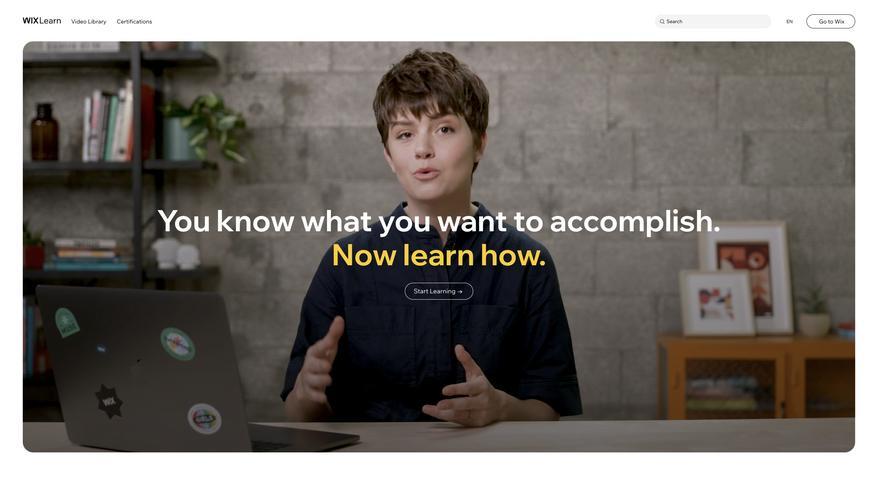 Task type: locate. For each thing, give the bounding box(es) containing it.
to inside you know what you want to accomplish. now learn how.
[[513, 202, 544, 239]]

library
[[88, 18, 106, 25]]

know
[[216, 202, 295, 239]]

0 horizontal spatial to
[[513, 202, 544, 239]]

certifications
[[117, 18, 152, 25]]

start learning → link
[[405, 283, 473, 300]]

menu bar
[[0, 0, 878, 41]]

en
[[787, 19, 793, 24]]

go
[[819, 18, 827, 25]]

Search text field
[[665, 17, 770, 26]]

0 vertical spatial to
[[828, 18, 834, 25]]

go to wix
[[819, 18, 845, 25]]

to inside go to wix link
[[828, 18, 834, 25]]

1 vertical spatial to
[[513, 202, 544, 239]]

what
[[301, 202, 372, 239]]

accomplish.
[[550, 202, 721, 239]]

you know what you want to accomplish. now learn how.
[[157, 202, 721, 273]]

wix
[[835, 18, 845, 25]]

1 horizontal spatial to
[[828, 18, 834, 25]]

to
[[828, 18, 834, 25], [513, 202, 544, 239]]

en button
[[782, 15, 796, 29]]

video library
[[71, 18, 106, 25]]

start learning →
[[414, 287, 463, 295]]



Task type: describe. For each thing, give the bounding box(es) containing it.
learning
[[430, 287, 456, 295]]

want
[[437, 202, 507, 239]]

you
[[157, 202, 211, 239]]

→
[[457, 287, 463, 295]]

learn
[[403, 236, 475, 273]]

now
[[332, 236, 397, 273]]

video
[[71, 18, 87, 25]]

go to wix link
[[807, 15, 855, 29]]

certifications link
[[117, 18, 152, 25]]

menu bar containing video library
[[0, 0, 878, 41]]

start
[[414, 287, 428, 295]]

video library link
[[71, 18, 106, 25]]

how.
[[481, 236, 547, 273]]

you
[[378, 202, 431, 239]]



Task type: vqa. For each thing, say whether or not it's contained in the screenshot.
You
yes



